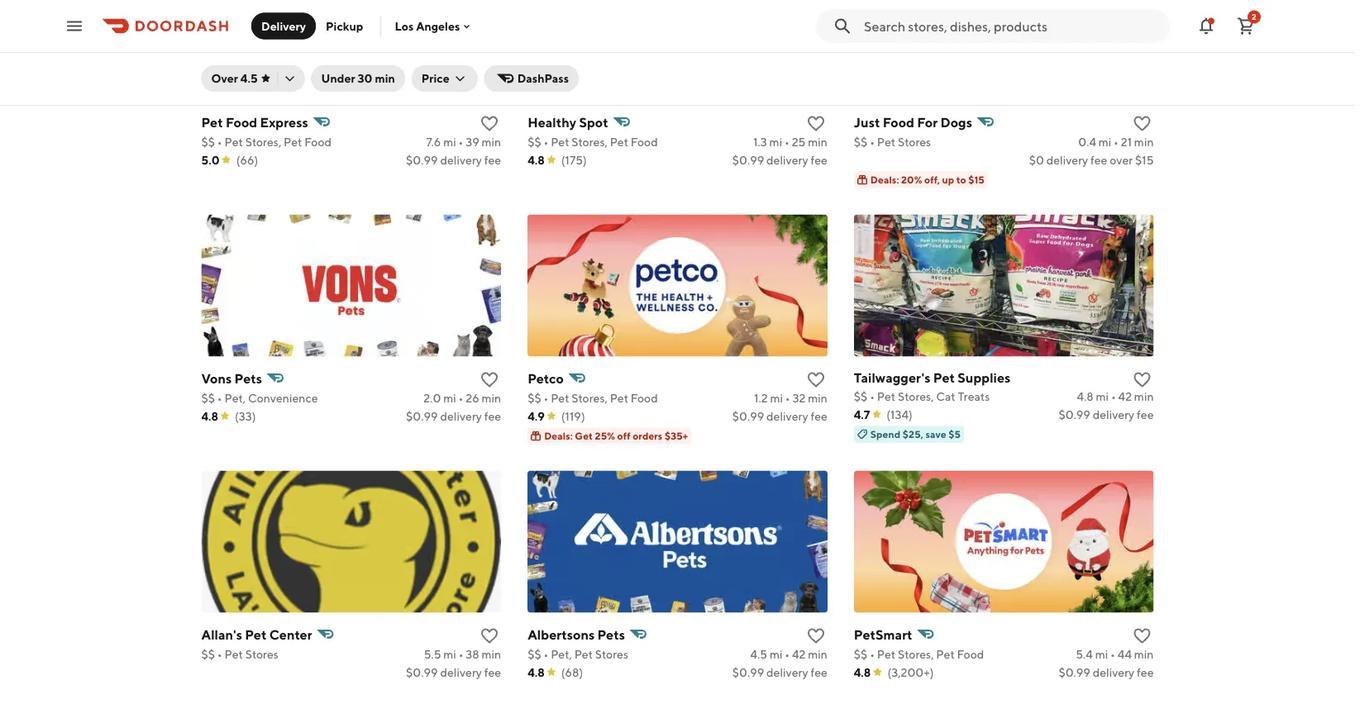 Task type: describe. For each thing, give the bounding box(es) containing it.
click to add this store to your saved list image for albertsons pets
[[806, 627, 826, 647]]

min for petco
[[808, 391, 828, 405]]

convenience
[[248, 391, 318, 405]]

tailwagger's
[[854, 370, 931, 386]]

$$ • pet stores, pet food for pet food express
[[201, 135, 332, 149]]

4.8 for healthy
[[528, 153, 545, 167]]

1.3 mi • 25 min
[[754, 135, 828, 149]]

30
[[358, 72, 373, 85]]

delivery for healthy spot
[[767, 153, 809, 167]]

spot
[[579, 114, 609, 130]]

$$ for just
[[854, 135, 868, 149]]

20%
[[902, 174, 923, 186]]

1 items, open order cart image
[[1237, 16, 1256, 36]]

pickup button
[[316, 13, 373, 39]]

petsmart
[[854, 627, 913, 643]]

over
[[1110, 153, 1133, 167]]

price
[[422, 72, 450, 85]]

25%
[[595, 431, 615, 442]]

min for healthy spot
[[808, 135, 828, 149]]

fee for vons pets
[[484, 410, 501, 423]]

38
[[466, 648, 479, 661]]

cat
[[937, 390, 956, 403]]

0.4 mi • 21 min
[[1079, 135, 1154, 149]]

deals: get 25% off orders $35+
[[544, 431, 688, 442]]

under 30 min button
[[311, 65, 405, 92]]

$0.99 delivery fee for albertsons pets
[[733, 666, 828, 680]]

(119)
[[561, 410, 585, 423]]

delivery for vons pets
[[440, 410, 482, 423]]

$0.99 delivery fee for vons pets
[[406, 410, 501, 423]]

los
[[395, 19, 414, 33]]

21
[[1121, 135, 1132, 149]]

$$ for vons
[[201, 391, 215, 405]]

delivery for albertsons pets
[[767, 666, 809, 680]]

$35+
[[665, 431, 688, 442]]

mi for vons pets
[[444, 391, 456, 405]]

0.4
[[1079, 135, 1097, 149]]

click to add this store to your saved list image for just food for dogs
[[1133, 114, 1153, 134]]

click to add this store to your saved list image for petsmart
[[1133, 627, 1153, 647]]

4.9
[[528, 410, 545, 423]]

pet, for albertsons
[[551, 648, 572, 661]]

albertsons
[[528, 627, 595, 643]]

delivery down 5.5 mi • 38 min
[[440, 666, 482, 680]]

allan's
[[201, 627, 242, 643]]

fee for petco
[[811, 410, 828, 423]]

(66)
[[236, 153, 258, 167]]

1.3
[[754, 135, 767, 149]]

fee down 4.8 mi • 42 min
[[1137, 408, 1154, 422]]

7.6
[[426, 135, 441, 149]]

off,
[[925, 174, 940, 186]]

$$ for allan's
[[201, 648, 215, 661]]

click to add this store to your saved list image for allan's pet center
[[480, 627, 500, 647]]

stores for food
[[898, 135, 932, 149]]

over
[[211, 72, 238, 85]]

tailwagger's pet supplies
[[854, 370, 1011, 386]]

mi for albertsons pets
[[770, 648, 783, 661]]

fee for pet food express
[[484, 153, 501, 167]]

mi for pet food express
[[443, 135, 456, 149]]

$0.99 for petco
[[733, 410, 764, 423]]

fee for petsmart
[[1137, 666, 1154, 680]]

fee for healthy spot
[[811, 153, 828, 167]]

center
[[269, 627, 312, 643]]

petco
[[528, 371, 564, 386]]

4.8 mi • 42 min
[[1077, 390, 1154, 403]]

$0.99 for albertsons pets
[[733, 666, 764, 680]]

click to add this store to your saved list image for vons pets
[[480, 370, 500, 390]]

26
[[466, 391, 479, 405]]

express
[[260, 114, 308, 130]]

(175)
[[561, 153, 587, 167]]

mi for allan's pet center
[[444, 648, 456, 661]]

stores, for petco
[[572, 391, 608, 405]]

fee for albertsons pets
[[811, 666, 828, 680]]

angeles
[[416, 19, 460, 33]]

stores, for pet food express
[[245, 135, 281, 149]]

vons pets
[[201, 371, 262, 386]]

5.5 mi • 38 min
[[424, 648, 501, 661]]

open menu image
[[65, 16, 84, 36]]

$0.99 delivery fee for petsmart
[[1059, 666, 1154, 680]]

$0.99 delivery fee for pet food express
[[406, 153, 501, 167]]

(33)
[[235, 410, 256, 423]]

$0.99 for healthy spot
[[733, 153, 764, 167]]

$0.99 for pet food express
[[406, 153, 438, 167]]

$$ for albertsons
[[528, 648, 542, 661]]

44
[[1118, 648, 1132, 661]]

min for petsmart
[[1135, 648, 1154, 661]]

over 4.5
[[211, 72, 258, 85]]

min for vons pets
[[482, 391, 501, 405]]

click to add this store to your saved list image for healthy spot
[[806, 114, 826, 134]]

$$ down petsmart
[[854, 648, 868, 661]]

pet, for vons
[[225, 391, 246, 405]]

deals: for just food for dogs
[[871, 174, 899, 186]]

(3,200+)
[[888, 666, 934, 680]]

$0.99 delivery fee for petco
[[733, 410, 828, 423]]

$$ for pet
[[201, 135, 215, 149]]

vons
[[201, 371, 232, 386]]

pets for albertsons pets
[[598, 627, 625, 643]]

get
[[575, 431, 593, 442]]

1 vertical spatial $15
[[969, 174, 985, 186]]

min for albertsons pets
[[808, 648, 828, 661]]

1.2
[[754, 391, 768, 405]]

$0.99 for vons pets
[[406, 410, 438, 423]]

stores for pet
[[245, 648, 279, 661]]

treats
[[958, 390, 990, 403]]

los angeles button
[[395, 19, 473, 33]]

under 30 min
[[321, 72, 395, 85]]

price button
[[412, 65, 478, 92]]

4.5 mi • 42 min
[[751, 648, 828, 661]]

32
[[793, 391, 806, 405]]

fee for just food for dogs
[[1091, 153, 1108, 167]]

dashpass
[[518, 72, 569, 85]]

5.4
[[1076, 648, 1093, 661]]

food for healthy spot
[[631, 135, 658, 149]]

$0.99 delivery fee down 5.5 mi • 38 min
[[406, 666, 501, 680]]

delivery
[[261, 19, 306, 33]]

$​0 delivery fee over $15
[[1029, 153, 1154, 167]]

2.0
[[424, 391, 441, 405]]

$$ • pet stores for food
[[854, 135, 932, 149]]

delivery for petsmart
[[1093, 666, 1135, 680]]



Task type: locate. For each thing, give the bounding box(es) containing it.
0 horizontal spatial $$ • pet stores
[[201, 648, 279, 661]]

min for just food for dogs
[[1135, 135, 1154, 149]]

0 vertical spatial $15
[[1136, 153, 1154, 167]]

pet,
[[225, 391, 246, 405], [551, 648, 572, 661]]

0 vertical spatial 42
[[1119, 390, 1132, 403]]

1 horizontal spatial deals:
[[871, 174, 899, 186]]

$$ • pet stores, pet food down pet food express
[[201, 135, 332, 149]]

$$ down healthy
[[528, 135, 542, 149]]

delivery for just food for dogs
[[1047, 153, 1089, 167]]

•
[[217, 135, 222, 149], [459, 135, 464, 149], [544, 135, 549, 149], [785, 135, 790, 149], [870, 135, 875, 149], [1114, 135, 1119, 149], [870, 390, 875, 403], [1112, 390, 1116, 403], [217, 391, 222, 405], [459, 391, 464, 405], [544, 391, 549, 405], [786, 391, 790, 405], [217, 648, 222, 661], [459, 648, 464, 661], [544, 648, 549, 661], [785, 648, 790, 661], [870, 648, 875, 661], [1111, 648, 1116, 661]]

just
[[854, 114, 880, 130]]

click to add this store to your saved list image for pet food express
[[480, 114, 500, 134]]

0 vertical spatial pets
[[235, 371, 262, 386]]

$0.99 delivery fee down 4.8 mi • 42 min
[[1059, 408, 1154, 422]]

$0.99 down 4.5 mi • 42 min
[[733, 666, 764, 680]]

up
[[942, 174, 955, 186]]

5.5
[[424, 648, 441, 661]]

(68)
[[561, 666, 583, 680]]

$$ • pet stores, pet food for healthy spot
[[528, 135, 658, 149]]

$$ • pet, pet stores
[[528, 648, 629, 661]]

pets for vons pets
[[235, 371, 262, 386]]

$0.99 down 5.5
[[406, 666, 438, 680]]

mi
[[443, 135, 456, 149], [770, 135, 783, 149], [1099, 135, 1112, 149], [1096, 390, 1109, 403], [444, 391, 456, 405], [770, 391, 783, 405], [444, 648, 456, 661], [770, 648, 783, 661], [1096, 648, 1109, 661]]

pickup
[[326, 19, 363, 33]]

0 horizontal spatial pet,
[[225, 391, 246, 405]]

$0.99 delivery fee down 5.4 mi • 44 min
[[1059, 666, 1154, 680]]

0 horizontal spatial stores
[[245, 648, 279, 661]]

$$ down vons
[[201, 391, 215, 405]]

2.0 mi • 26 min
[[424, 391, 501, 405]]

42 for 4.5 mi • 42 min
[[792, 648, 806, 661]]

supplies
[[958, 370, 1011, 386]]

1 horizontal spatial $15
[[1136, 153, 1154, 167]]

$0.99 for petsmart
[[1059, 666, 1091, 680]]

0 horizontal spatial $15
[[969, 174, 985, 186]]

delivery down 1.2 mi • 32 min
[[767, 410, 809, 423]]

4.7
[[854, 408, 870, 422]]

for
[[918, 114, 938, 130]]

$0.99 down the 7.6
[[406, 153, 438, 167]]

dogs
[[941, 114, 973, 130]]

1 vertical spatial pets
[[598, 627, 625, 643]]

stores,
[[245, 135, 281, 149], [572, 135, 608, 149], [898, 390, 934, 403], [572, 391, 608, 405], [898, 648, 934, 661]]

1 horizontal spatial 4.5
[[751, 648, 768, 661]]

0 horizontal spatial 4.5
[[241, 72, 258, 85]]

$15 right to
[[969, 174, 985, 186]]

$$ • pet stores
[[854, 135, 932, 149], [201, 648, 279, 661]]

delivery down '2.0 mi • 26 min'
[[440, 410, 482, 423]]

$$ • pet stores, pet food for petsmart
[[854, 648, 985, 661]]

delivery down 4.8 mi • 42 min
[[1093, 408, 1135, 422]]

orders
[[633, 431, 663, 442]]

allan's pet center
[[201, 627, 312, 643]]

1 horizontal spatial 42
[[1119, 390, 1132, 403]]

7.6 mi • 39 min
[[426, 135, 501, 149]]

25
[[792, 135, 806, 149]]

pet
[[201, 114, 223, 130], [225, 135, 243, 149], [284, 135, 302, 149], [551, 135, 569, 149], [610, 135, 629, 149], [877, 135, 896, 149], [934, 370, 955, 386], [877, 390, 896, 403], [551, 391, 569, 405], [610, 391, 629, 405], [245, 627, 267, 643], [225, 648, 243, 661], [575, 648, 593, 661], [877, 648, 896, 661], [937, 648, 955, 661]]

food for pet food express
[[305, 135, 332, 149]]

food for petco
[[631, 391, 658, 405]]

42 for 4.8 mi • 42 min
[[1119, 390, 1132, 403]]

Store search: begin typing to search for stores available on DoorDash text field
[[864, 17, 1160, 35]]

$5
[[949, 429, 961, 441]]

$$ • pet stores, cat treats
[[854, 390, 990, 403]]

4.8 for albertsons
[[528, 666, 545, 680]]

delivery button
[[251, 13, 316, 39]]

$0.99 delivery fee down 1.2 mi • 32 min
[[733, 410, 828, 423]]

to
[[957, 174, 967, 186]]

2
[[1252, 12, 1257, 22]]

$$ • pet stores, pet food down spot
[[528, 135, 658, 149]]

$0.99 delivery fee down '7.6 mi • 39 min' at the left of page
[[406, 153, 501, 167]]

$15 right over on the right top of page
[[1136, 153, 1154, 167]]

stores, up (3,200+)
[[898, 648, 934, 661]]

mi for just food for dogs
[[1099, 135, 1112, 149]]

pet food express
[[201, 114, 308, 130]]

min for allan's pet center
[[482, 648, 501, 661]]

spend
[[871, 429, 901, 441]]

$$ • pet, convenience
[[201, 391, 318, 405]]

1 horizontal spatial pets
[[598, 627, 625, 643]]

click to add this store to your saved list image up 1.3 mi • 25 min
[[806, 114, 826, 134]]

fee down 1.2 mi • 32 min
[[811, 410, 828, 423]]

pets up $$ • pet, pet stores on the bottom left
[[598, 627, 625, 643]]

min
[[375, 72, 395, 85], [482, 135, 501, 149], [808, 135, 828, 149], [1135, 135, 1154, 149], [1135, 390, 1154, 403], [482, 391, 501, 405], [808, 391, 828, 405], [482, 648, 501, 661], [808, 648, 828, 661], [1135, 648, 1154, 661]]

1 horizontal spatial $$ • pet stores
[[854, 135, 932, 149]]

fee down 0.4
[[1091, 153, 1108, 167]]

0 vertical spatial pet,
[[225, 391, 246, 405]]

off
[[617, 431, 631, 442]]

$0.99 delivery fee
[[406, 153, 501, 167], [733, 153, 828, 167], [1059, 408, 1154, 422], [406, 410, 501, 423], [733, 410, 828, 423], [406, 666, 501, 680], [733, 666, 828, 680], [1059, 666, 1154, 680]]

1 vertical spatial 4.5
[[751, 648, 768, 661]]

deals:
[[871, 174, 899, 186], [544, 431, 573, 442]]

stores, up (134)
[[898, 390, 934, 403]]

5.4 mi • 44 min
[[1076, 648, 1154, 661]]

$0.99 down 5.4
[[1059, 666, 1091, 680]]

0 horizontal spatial pets
[[235, 371, 262, 386]]

42
[[1119, 390, 1132, 403], [792, 648, 806, 661]]

$0.99 down 2.0
[[406, 410, 438, 423]]

$$ • pet stores, pet food up (3,200+)
[[854, 648, 985, 661]]

under
[[321, 72, 355, 85]]

$$ up 4.7
[[854, 390, 868, 403]]

food for petsmart
[[957, 648, 985, 661]]

1 vertical spatial 42
[[792, 648, 806, 661]]

min for pet food express
[[482, 135, 501, 149]]

5.0
[[201, 153, 220, 167]]

stores, up "(119)"
[[572, 391, 608, 405]]

$$ up 4.9
[[528, 391, 542, 405]]

deals: for petco
[[544, 431, 573, 442]]

1 horizontal spatial pet,
[[551, 648, 572, 661]]

1.2 mi • 32 min
[[754, 391, 828, 405]]

delivery for petco
[[767, 410, 809, 423]]

pet, down albertsons
[[551, 648, 572, 661]]

fee down 5.4 mi • 44 min
[[1137, 666, 1154, 680]]

mi for healthy spot
[[770, 135, 783, 149]]

stores down albertsons pets
[[595, 648, 629, 661]]

deals: down "(119)"
[[544, 431, 573, 442]]

$0.99 delivery fee for healthy spot
[[733, 153, 828, 167]]

$$ down albertsons
[[528, 648, 542, 661]]

4.8 for vons
[[201, 410, 218, 423]]

$$ down allan's
[[201, 648, 215, 661]]

stores, down spot
[[572, 135, 608, 149]]

$15
[[1136, 153, 1154, 167], [969, 174, 985, 186]]

$$ • pet stores, pet food for petco
[[528, 391, 658, 405]]

healthy spot
[[528, 114, 609, 130]]

mi for petco
[[770, 391, 783, 405]]

0 horizontal spatial 42
[[792, 648, 806, 661]]

dashpass button
[[484, 65, 579, 92]]

notification bell image
[[1197, 16, 1217, 36]]

0 vertical spatial 4.5
[[241, 72, 258, 85]]

4.5 inside 'button'
[[241, 72, 258, 85]]

over 4.5 button
[[201, 65, 305, 92]]

$$
[[201, 135, 215, 149], [528, 135, 542, 149], [854, 135, 868, 149], [854, 390, 868, 403], [201, 391, 215, 405], [528, 391, 542, 405], [201, 648, 215, 661], [528, 648, 542, 661], [854, 648, 868, 661]]

$25,
[[903, 429, 924, 441]]

0 vertical spatial $$ • pet stores
[[854, 135, 932, 149]]

fee down 4.5 mi • 42 min
[[811, 666, 828, 680]]

$$ for healthy
[[528, 135, 542, 149]]

delivery down 0.4
[[1047, 153, 1089, 167]]

albertsons pets
[[528, 627, 625, 643]]

fee down 5.5 mi • 38 min
[[484, 666, 501, 680]]

0 vertical spatial deals:
[[871, 174, 899, 186]]

click to add this store to your saved list image up 5.5 mi • 38 min
[[480, 627, 500, 647]]

$0.99 delivery fee down '2.0 mi • 26 min'
[[406, 410, 501, 423]]

spend $25, save $5
[[871, 429, 961, 441]]

fee down '7.6 mi • 39 min' at the left of page
[[484, 153, 501, 167]]

0 vertical spatial click to add this store to your saved list image
[[806, 114, 826, 134]]

$$ • pet stores down allan's pet center
[[201, 648, 279, 661]]

stores
[[898, 135, 932, 149], [245, 648, 279, 661], [595, 648, 629, 661]]

stores, down pet food express
[[245, 135, 281, 149]]

$$ • pet stores for pet
[[201, 648, 279, 661]]

click to add this store to your saved list image
[[806, 114, 826, 134], [806, 370, 826, 390], [480, 627, 500, 647]]

deals: 20% off, up to $15
[[871, 174, 985, 186]]

delivery down 4.5 mi • 42 min
[[767, 666, 809, 680]]

$$ down "just"
[[854, 135, 868, 149]]

$0.99 down 4.8 mi • 42 min
[[1059, 408, 1091, 422]]

fee down 1.3 mi • 25 min
[[811, 153, 828, 167]]

save
[[926, 429, 947, 441]]

click to add this store to your saved list image for petco
[[806, 370, 826, 390]]

stores, for petsmart
[[898, 648, 934, 661]]

$0.99
[[406, 153, 438, 167], [733, 153, 764, 167], [1059, 408, 1091, 422], [406, 410, 438, 423], [733, 410, 764, 423], [406, 666, 438, 680], [733, 666, 764, 680], [1059, 666, 1091, 680]]

stores, for healthy spot
[[572, 135, 608, 149]]

stores down just food for dogs
[[898, 135, 932, 149]]

healthy
[[528, 114, 577, 130]]

2 vertical spatial click to add this store to your saved list image
[[480, 627, 500, 647]]

2 button
[[1230, 10, 1263, 43]]

click to add this store to your saved list image
[[480, 114, 500, 134], [1133, 114, 1153, 134], [480, 370, 500, 390], [1133, 370, 1153, 390], [806, 627, 826, 647], [1133, 627, 1153, 647]]

2 horizontal spatial stores
[[898, 135, 932, 149]]

1 vertical spatial deals:
[[544, 431, 573, 442]]

delivery down 1.3 mi • 25 min
[[767, 153, 809, 167]]

1 vertical spatial click to add this store to your saved list image
[[806, 370, 826, 390]]

click to add this store to your saved list image up 1.2 mi • 32 min
[[806, 370, 826, 390]]

1 vertical spatial pet,
[[551, 648, 572, 661]]

(134)
[[887, 408, 913, 422]]

los angeles
[[395, 19, 460, 33]]

just food for dogs
[[854, 114, 973, 130]]

0 horizontal spatial deals:
[[544, 431, 573, 442]]

delivery down 5.4 mi • 44 min
[[1093, 666, 1135, 680]]

$​0
[[1029, 153, 1045, 167]]

deals: left 20% at top right
[[871, 174, 899, 186]]

pet, down vons pets
[[225, 391, 246, 405]]

1 horizontal spatial stores
[[595, 648, 629, 661]]

$$ • pet stores, pet food up "(119)"
[[528, 391, 658, 405]]

$$ • pet stores down just food for dogs
[[854, 135, 932, 149]]

stores down allan's pet center
[[245, 648, 279, 661]]

$$ • pet stores, pet food
[[201, 135, 332, 149], [528, 135, 658, 149], [528, 391, 658, 405], [854, 648, 985, 661]]

$0.99 delivery fee down 4.5 mi • 42 min
[[733, 666, 828, 680]]

$$ up the 5.0
[[201, 135, 215, 149]]

delivery down '7.6 mi • 39 min' at the left of page
[[440, 153, 482, 167]]

delivery for pet food express
[[440, 153, 482, 167]]

$0.99 down 1.3
[[733, 153, 764, 167]]

pets up $$ • pet, convenience on the left
[[235, 371, 262, 386]]

39
[[466, 135, 479, 149]]

$0.99 delivery fee down 1.3 mi • 25 min
[[733, 153, 828, 167]]

1 vertical spatial $$ • pet stores
[[201, 648, 279, 661]]

$0.99 down 1.2
[[733, 410, 764, 423]]

fee down '2.0 mi • 26 min'
[[484, 410, 501, 423]]

4.8
[[528, 153, 545, 167], [1077, 390, 1094, 403], [201, 410, 218, 423], [528, 666, 545, 680], [854, 666, 871, 680]]

mi for petsmart
[[1096, 648, 1109, 661]]

min inside under 30 min button
[[375, 72, 395, 85]]



Task type: vqa. For each thing, say whether or not it's contained in the screenshot.
the pet
yes



